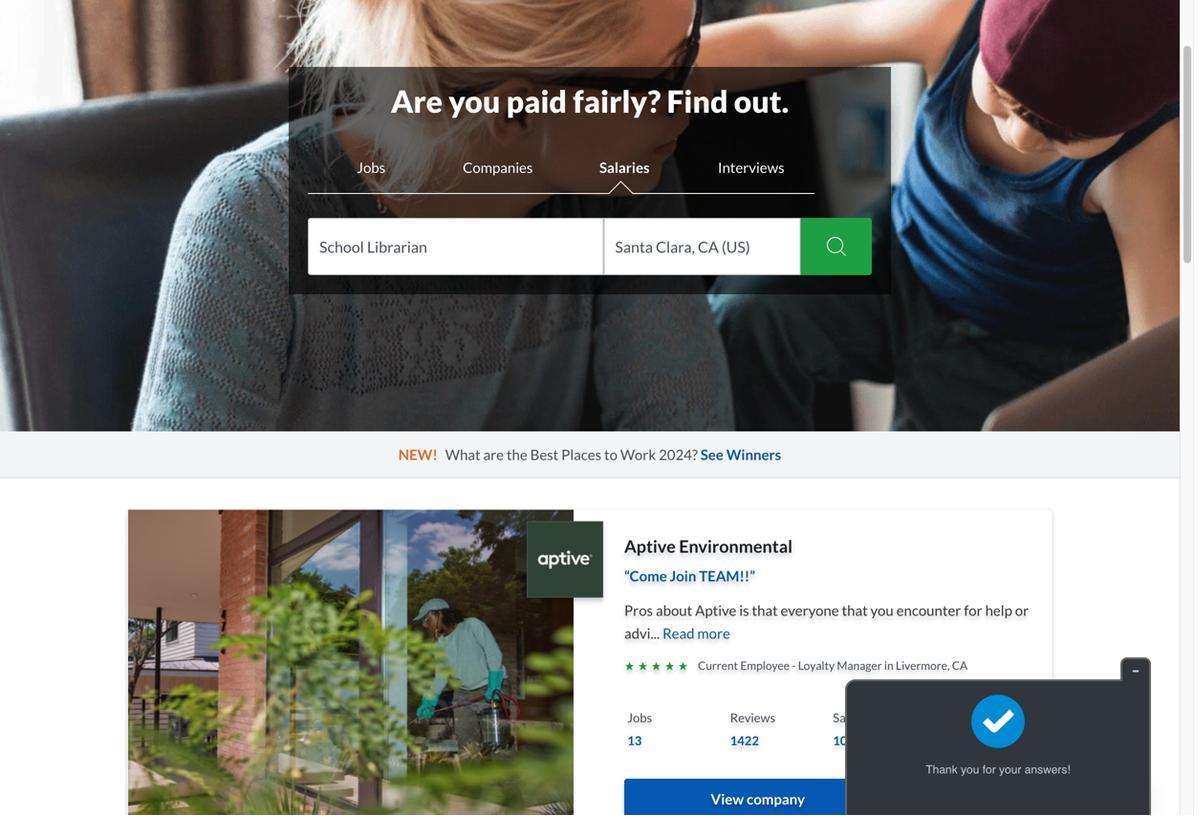 Task type: vqa. For each thing, say whether or not it's contained in the screenshot.
structures.
no



Task type: describe. For each thing, give the bounding box(es) containing it.
places
[[562, 446, 602, 463]]

jobs for jobs 13
[[628, 711, 652, 726]]

1 vertical spatial for
[[983, 764, 996, 777]]

the
[[507, 446, 528, 463]]

you for thank
[[961, 764, 980, 777]]

homepage highlight image image
[[554, 295, 626, 318]]

"come join team!!" link
[[625, 565, 1036, 594]]

livermore,
[[896, 659, 950, 673]]

best
[[530, 446, 559, 463]]

or
[[1016, 602, 1029, 619]]

current employee - loyalty manager in livermore, ca
[[698, 659, 968, 673]]

paid
[[506, 83, 567, 120]]

1 vertical spatial interviews
[[936, 711, 994, 726]]

employee
[[741, 659, 790, 673]]

read
[[663, 625, 695, 642]]

ca
[[952, 659, 968, 673]]

new! what are the best places to work 2024? see winners
[[399, 446, 782, 463]]

companies
[[463, 159, 533, 176]]

are
[[483, 446, 504, 463]]

"come join team!!"
[[625, 568, 756, 585]]

aptive inside pros about aptive is that everyone that you encounter for help or advi...
[[695, 602, 737, 619]]

aptive environmental
[[625, 536, 793, 557]]

new!
[[399, 446, 438, 463]]

2 that from the left
[[842, 602, 868, 619]]

about
[[656, 602, 693, 619]]

1422
[[730, 734, 759, 749]]

current
[[698, 659, 738, 673]]

13
[[628, 734, 642, 749]]

reviews 1422
[[730, 711, 776, 749]]

view
[[711, 791, 744, 808]]

help
[[986, 602, 1013, 619]]

advi...
[[625, 625, 660, 642]]

winners
[[727, 446, 782, 463]]

thank you for your answers!
[[926, 764, 1071, 777]]

find
[[667, 83, 728, 120]]

-
[[792, 659, 796, 673]]

encounter
[[897, 602, 962, 619]]

everyone
[[781, 602, 839, 619]]

thank
[[926, 764, 958, 777]]

1099
[[833, 734, 862, 749]]

join
[[670, 568, 697, 585]]

see
[[701, 446, 724, 463]]

work
[[621, 446, 656, 463]]

none field location
[[604, 218, 801, 275]]

reviews
[[730, 711, 776, 726]]

jobs 13
[[628, 711, 652, 749]]

view company link
[[625, 779, 892, 816]]

none field keyword
[[308, 218, 604, 275]]



Task type: locate. For each thing, give the bounding box(es) containing it.
loyalty
[[798, 659, 835, 673]]

0 vertical spatial salaries
[[600, 159, 650, 176]]

0 horizontal spatial that
[[752, 602, 778, 619]]

2 vertical spatial you
[[961, 764, 980, 777]]

you for are
[[449, 83, 501, 120]]

company
[[747, 791, 805, 808]]

jobs for jobs
[[357, 159, 386, 176]]

1 horizontal spatial you
[[871, 602, 894, 619]]

manager
[[837, 659, 882, 673]]

Keyword field
[[319, 218, 592, 275]]

1 vertical spatial you
[[871, 602, 894, 619]]

interviews down out.
[[718, 159, 785, 176]]

0 horizontal spatial interviews
[[718, 159, 785, 176]]

salaries for salaries
[[600, 159, 650, 176]]

0 horizontal spatial you
[[449, 83, 501, 120]]

pros about aptive is that everyone that you encounter for help or advi...
[[625, 602, 1029, 642]]

that right is
[[752, 602, 778, 619]]

your
[[1000, 764, 1022, 777]]

fairly?
[[573, 83, 661, 120]]

Location field
[[615, 218, 790, 275]]

2024?
[[659, 446, 698, 463]]

aptive up ""come"
[[625, 536, 676, 557]]

you
[[449, 83, 501, 120], [871, 602, 894, 619], [961, 764, 980, 777]]

"come
[[625, 568, 667, 585]]

you right are
[[449, 83, 501, 120]]

0 vertical spatial interviews
[[718, 159, 785, 176]]

0 vertical spatial jobs
[[357, 159, 386, 176]]

read more
[[660, 625, 731, 642]]

1 none field from the left
[[308, 218, 604, 275]]

interviews link
[[933, 707, 1036, 753]]

0 horizontal spatial aptive
[[625, 536, 676, 557]]

1 horizontal spatial interviews
[[936, 711, 994, 726]]

salaries for salaries 1099
[[833, 711, 876, 726]]

0 vertical spatial you
[[449, 83, 501, 120]]

1 vertical spatial aptive
[[695, 602, 737, 619]]

that down "come join team!!" 'link'
[[842, 602, 868, 619]]

2 horizontal spatial you
[[961, 764, 980, 777]]

what
[[445, 446, 481, 463]]

salaries up 1099
[[833, 711, 876, 726]]

for inside pros about aptive is that everyone that you encounter for help or advi...
[[964, 602, 983, 619]]

0 horizontal spatial salaries
[[600, 159, 650, 176]]

for
[[964, 602, 983, 619], [983, 764, 996, 777]]

1 horizontal spatial aptive
[[695, 602, 737, 619]]

salaries down fairly?
[[600, 159, 650, 176]]

0 vertical spatial aptive
[[625, 536, 676, 557]]

environmental
[[679, 536, 793, 557]]

interviews down 'ca'
[[936, 711, 994, 726]]

salaries
[[600, 159, 650, 176], [833, 711, 876, 726]]

in
[[885, 659, 894, 673]]

you inside pros about aptive is that everyone that you encounter for help or advi...
[[871, 602, 894, 619]]

are
[[391, 83, 443, 120]]

you right thank
[[961, 764, 980, 777]]

team!!"
[[699, 568, 756, 585]]

that
[[752, 602, 778, 619], [842, 602, 868, 619]]

1 vertical spatial salaries
[[833, 711, 876, 726]]

for left your
[[983, 764, 996, 777]]

for left help
[[964, 602, 983, 619]]

1 that from the left
[[752, 602, 778, 619]]

None field
[[308, 218, 604, 275], [604, 218, 801, 275]]

aptive up more
[[695, 602, 737, 619]]

out.
[[734, 83, 789, 120]]

1 horizontal spatial that
[[842, 602, 868, 619]]

interviews
[[718, 159, 785, 176], [936, 711, 994, 726]]

1 vertical spatial jobs
[[628, 711, 652, 726]]

salaries 1099
[[833, 711, 876, 749]]

more
[[698, 625, 731, 642]]

jobs
[[357, 159, 386, 176], [628, 711, 652, 726]]

0 vertical spatial for
[[964, 602, 983, 619]]

to
[[605, 446, 618, 463]]

read more link
[[660, 625, 731, 642]]

are you paid fairly? find out.
[[391, 83, 789, 120]]

1 horizontal spatial jobs
[[628, 711, 652, 726]]

0 horizontal spatial jobs
[[357, 159, 386, 176]]

aptive
[[625, 536, 676, 557], [695, 602, 737, 619]]

pros
[[625, 602, 653, 619]]

1 horizontal spatial salaries
[[833, 711, 876, 726]]

view company
[[711, 791, 805, 808]]

you left encounter
[[871, 602, 894, 619]]

answers!
[[1025, 764, 1071, 777]]

2 none field from the left
[[604, 218, 801, 275]]

is
[[740, 602, 749, 619]]



